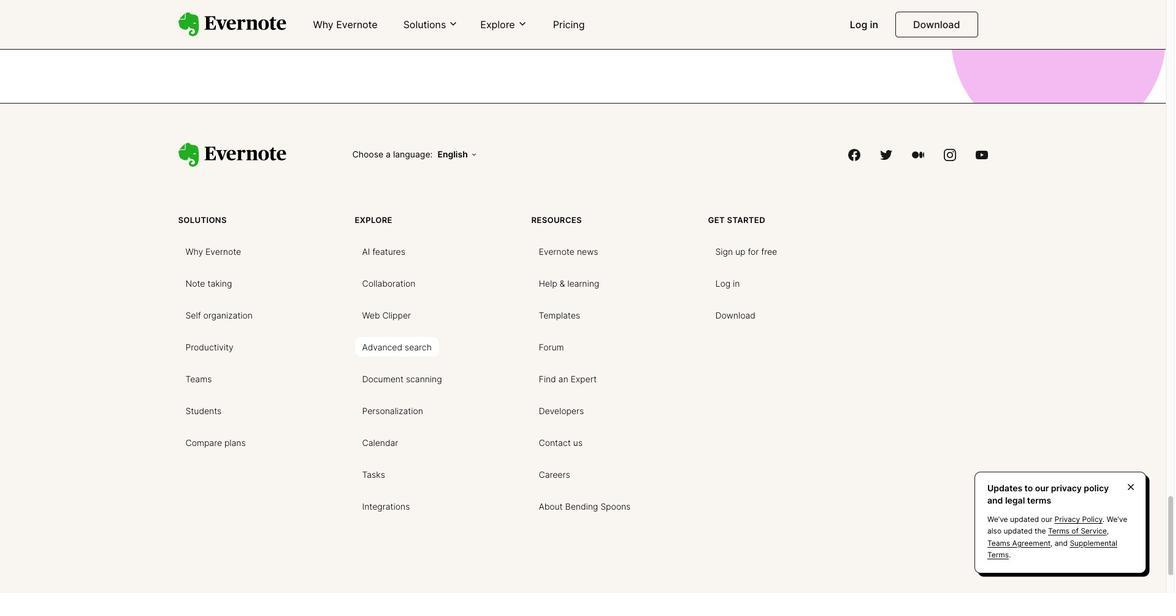 Task type: vqa. For each thing, say whether or not it's contained in the screenshot.
About
yes



Task type: locate. For each thing, give the bounding box(es) containing it.
and inside the updates to our privacy policy and legal terms
[[988, 495, 1003, 506]]

find an expert
[[539, 374, 597, 384]]

download
[[914, 18, 960, 31], [716, 310, 756, 321]]

0 horizontal spatial solutions
[[178, 215, 227, 225]]

evernote news link
[[532, 242, 606, 261]]

we've updated our privacy policy
[[988, 515, 1103, 525]]

why evernote
[[313, 18, 378, 31], [186, 246, 241, 257]]

our up the
[[1041, 515, 1053, 525]]

updates
[[988, 483, 1023, 494]]

0 horizontal spatial log in
[[716, 278, 740, 289]]

advanced search
[[362, 342, 432, 353]]

1 horizontal spatial log in
[[850, 18, 879, 31]]

web
[[362, 310, 380, 321]]

1 horizontal spatial and
[[1055, 539, 1068, 548]]

0 horizontal spatial in
[[733, 278, 740, 289]]

1 vertical spatial terms
[[988, 551, 1009, 560]]

and down . we've also updated the
[[1055, 539, 1068, 548]]

solutions button
[[400, 18, 462, 31]]

contact us
[[539, 438, 583, 448]]

students
[[186, 406, 222, 416]]

get
[[708, 215, 725, 225]]

terms down also at right bottom
[[988, 551, 1009, 560]]

1 vertical spatial why
[[186, 246, 203, 257]]

log in link
[[843, 13, 886, 37], [708, 273, 747, 293]]

0 horizontal spatial evernote
[[205, 246, 241, 257]]

why for pricing
[[313, 18, 334, 31]]

1 evernote logo image from the top
[[178, 12, 286, 37]]

1 horizontal spatial why
[[313, 18, 334, 31]]

why evernote link
[[306, 13, 385, 37], [178, 242, 249, 261]]

teams up "students" link
[[186, 374, 212, 384]]

.
[[1103, 515, 1105, 525], [1009, 551, 1011, 560]]

choose a language:
[[352, 149, 433, 160]]

1 vertical spatial download
[[716, 310, 756, 321]]

supplemental terms
[[988, 539, 1118, 560]]

we've
[[988, 515, 1008, 525], [1107, 515, 1128, 525]]

0 horizontal spatial we've
[[988, 515, 1008, 525]]

download link
[[896, 12, 978, 37], [708, 305, 763, 325]]

teams
[[186, 374, 212, 384], [988, 539, 1011, 548]]

ai features
[[362, 246, 405, 257]]

updated up teams agreement link
[[1004, 527, 1033, 536]]

contact us link
[[532, 433, 590, 453]]

1 horizontal spatial why evernote link
[[306, 13, 385, 37]]

0 horizontal spatial why evernote
[[186, 246, 241, 257]]

0 vertical spatial terms
[[1048, 527, 1070, 536]]

learning
[[568, 278, 599, 289]]

updated
[[1010, 515, 1039, 525], [1004, 527, 1033, 536]]

spoons
[[601, 502, 631, 512]]

solutions
[[403, 18, 446, 31], [178, 215, 227, 225]]

our for privacy
[[1035, 483, 1049, 494]]

0 horizontal spatial explore
[[355, 215, 393, 225]]

our inside the updates to our privacy policy and legal terms
[[1035, 483, 1049, 494]]

evernote for productivity
[[205, 246, 241, 257]]

1 vertical spatial why evernote
[[186, 246, 241, 257]]

, up supplemental
[[1107, 527, 1109, 536]]

0 vertical spatial our
[[1035, 483, 1049, 494]]

, down . we've also updated the
[[1051, 539, 1053, 548]]

1 horizontal spatial teams
[[988, 539, 1011, 548]]

language:
[[393, 149, 433, 160]]

0 horizontal spatial why
[[186, 246, 203, 257]]

1 horizontal spatial log in link
[[843, 13, 886, 37]]

1 vertical spatial and
[[1055, 539, 1068, 548]]

evernote logo image
[[178, 12, 286, 37], [178, 143, 286, 167]]

log in
[[850, 18, 879, 31], [716, 278, 740, 289]]

terms down privacy
[[1048, 527, 1070, 536]]

the
[[1035, 527, 1046, 536]]

1 horizontal spatial evernote
[[336, 18, 378, 31]]

evernote for pricing
[[336, 18, 378, 31]]

and
[[988, 495, 1003, 506], [1055, 539, 1068, 548]]

. inside . we've also updated the
[[1103, 515, 1105, 525]]

1 vertical spatial explore
[[355, 215, 393, 225]]

choose
[[352, 149, 384, 160]]

and down updates
[[988, 495, 1003, 506]]

0 vertical spatial evernote logo image
[[178, 12, 286, 37]]

0 horizontal spatial teams
[[186, 374, 212, 384]]

privacy
[[1051, 483, 1082, 494]]

0 horizontal spatial log in link
[[708, 273, 747, 293]]

0 vertical spatial why
[[313, 18, 334, 31]]

0 horizontal spatial ,
[[1051, 539, 1053, 548]]

to
[[1025, 483, 1033, 494]]

0 vertical spatial download
[[914, 18, 960, 31]]

1 vertical spatial evernote logo image
[[178, 143, 286, 167]]

1 vertical spatial log
[[716, 278, 731, 289]]

. for .
[[1009, 551, 1011, 560]]

templates
[[539, 310, 580, 321]]

expert
[[571, 374, 597, 384]]

1 vertical spatial teams
[[988, 539, 1011, 548]]

1 horizontal spatial we've
[[1107, 515, 1128, 525]]

0 vertical spatial teams
[[186, 374, 212, 384]]

1 vertical spatial updated
[[1004, 527, 1033, 536]]

2 we've from the left
[[1107, 515, 1128, 525]]

0 vertical spatial log in
[[850, 18, 879, 31]]

0 vertical spatial explore
[[481, 18, 515, 31]]

0 vertical spatial ,
[[1107, 527, 1109, 536]]

developers link
[[532, 401, 591, 421]]

forum
[[539, 342, 564, 353]]

1 vertical spatial log in link
[[708, 273, 747, 293]]

bending
[[565, 502, 598, 512]]

and inside terms of service , teams agreement , and
[[1055, 539, 1068, 548]]

1 vertical spatial .
[[1009, 551, 1011, 560]]

document scanning
[[362, 374, 442, 384]]

1 horizontal spatial log
[[850, 18, 868, 31]]

tasks
[[362, 470, 385, 480]]

a
[[386, 149, 391, 160]]

productivity link
[[178, 337, 241, 357]]

we've right policy
[[1107, 515, 1128, 525]]

explore button
[[477, 18, 531, 31]]

0 vertical spatial .
[[1103, 515, 1105, 525]]

up
[[736, 246, 746, 257]]

careers
[[539, 470, 570, 480]]

0 vertical spatial and
[[988, 495, 1003, 506]]

teams inside terms of service , teams agreement , and
[[988, 539, 1011, 548]]

0 horizontal spatial and
[[988, 495, 1003, 506]]

teams down also at right bottom
[[988, 539, 1011, 548]]

1 horizontal spatial why evernote
[[313, 18, 378, 31]]

0 horizontal spatial terms
[[988, 551, 1009, 560]]

terms
[[1027, 495, 1052, 506]]

features
[[373, 246, 405, 257]]

1 horizontal spatial in
[[870, 18, 879, 31]]

compare
[[186, 438, 222, 448]]

our
[[1035, 483, 1049, 494], [1041, 515, 1053, 525]]

pricing
[[553, 18, 585, 31]]

1 vertical spatial our
[[1041, 515, 1053, 525]]

. up service
[[1103, 515, 1105, 525]]

help & learning
[[539, 278, 599, 289]]

0 horizontal spatial .
[[1009, 551, 1011, 560]]

1 horizontal spatial download link
[[896, 12, 978, 37]]

1 vertical spatial why evernote link
[[178, 242, 249, 261]]

1 horizontal spatial explore
[[481, 18, 515, 31]]

. down teams agreement link
[[1009, 551, 1011, 560]]

our up terms
[[1035, 483, 1049, 494]]

started
[[727, 215, 766, 225]]

terms
[[1048, 527, 1070, 536], [988, 551, 1009, 560]]

explore inside button
[[481, 18, 515, 31]]

evernote
[[336, 18, 378, 31], [205, 246, 241, 257], [539, 246, 575, 257]]

our for privacy
[[1041, 515, 1053, 525]]

why evernote link for productivity
[[178, 242, 249, 261]]

1 vertical spatial download link
[[708, 305, 763, 325]]

calendar
[[362, 438, 398, 448]]

we've up also at right bottom
[[988, 515, 1008, 525]]

. for . we've also updated the
[[1103, 515, 1105, 525]]

we've inside . we've also updated the
[[1107, 515, 1128, 525]]

0 vertical spatial why evernote
[[313, 18, 378, 31]]

of
[[1072, 527, 1079, 536]]

1 horizontal spatial terms
[[1048, 527, 1070, 536]]

news
[[577, 246, 598, 257]]

teams link
[[178, 369, 219, 389]]

log
[[850, 18, 868, 31], [716, 278, 731, 289]]

0 vertical spatial solutions
[[403, 18, 446, 31]]

0 vertical spatial why evernote link
[[306, 13, 385, 37]]

0 vertical spatial download link
[[896, 12, 978, 37]]

1 horizontal spatial .
[[1103, 515, 1105, 525]]

0 horizontal spatial why evernote link
[[178, 242, 249, 261]]

teams inside teams link
[[186, 374, 212, 384]]

agreement
[[1013, 539, 1051, 548]]

1 horizontal spatial solutions
[[403, 18, 446, 31]]

updated up the
[[1010, 515, 1039, 525]]



Task type: describe. For each thing, give the bounding box(es) containing it.
contact
[[539, 438, 571, 448]]

english
[[438, 149, 468, 160]]

web clipper
[[362, 310, 411, 321]]

resources
[[532, 215, 582, 225]]

integrations
[[362, 502, 410, 512]]

0 vertical spatial updated
[[1010, 515, 1039, 525]]

2 evernote logo image from the top
[[178, 143, 286, 167]]

clipper
[[382, 310, 411, 321]]

web clipper link
[[355, 305, 418, 325]]

templates link
[[532, 305, 588, 325]]

ai
[[362, 246, 370, 257]]

terms of service , teams agreement , and
[[988, 527, 1109, 548]]

plans
[[224, 438, 246, 448]]

us
[[573, 438, 583, 448]]

productivity
[[186, 342, 233, 353]]

collaboration
[[362, 278, 416, 289]]

sign
[[716, 246, 733, 257]]

solutions inside button
[[403, 18, 446, 31]]

why for productivity
[[186, 246, 203, 257]]

0 horizontal spatial download link
[[708, 305, 763, 325]]

get started
[[708, 215, 766, 225]]

0 horizontal spatial log
[[716, 278, 731, 289]]

1 vertical spatial in
[[733, 278, 740, 289]]

help & learning link
[[532, 273, 607, 293]]

service
[[1081, 527, 1107, 536]]

advanced search link
[[355, 337, 439, 357]]

1 horizontal spatial download
[[914, 18, 960, 31]]

sign up for free
[[716, 246, 777, 257]]

0 vertical spatial log in link
[[843, 13, 886, 37]]

supplemental terms link
[[988, 539, 1118, 560]]

self organization
[[186, 310, 253, 321]]

sign up for free link
[[708, 242, 785, 261]]

also
[[988, 527, 1002, 536]]

self
[[186, 310, 201, 321]]

document scanning link
[[355, 369, 449, 389]]

1 horizontal spatial ,
[[1107, 527, 1109, 536]]

1 we've from the left
[[988, 515, 1008, 525]]

scanning
[[406, 374, 442, 384]]

policy
[[1082, 515, 1103, 525]]

privacy
[[1055, 515, 1080, 525]]

free
[[761, 246, 777, 257]]

policy
[[1084, 483, 1109, 494]]

1 vertical spatial solutions
[[178, 215, 227, 225]]

an
[[559, 374, 568, 384]]

students link
[[178, 401, 229, 421]]

2 horizontal spatial evernote
[[539, 246, 575, 257]]

tasks link
[[355, 465, 393, 484]]

why evernote for productivity
[[186, 246, 241, 257]]

advanced
[[362, 342, 402, 353]]

about bending spoons link
[[532, 497, 638, 516]]

find
[[539, 374, 556, 384]]

1 vertical spatial log in
[[716, 278, 740, 289]]

compare plans link
[[178, 433, 253, 453]]

legal
[[1005, 495, 1025, 506]]

personalization
[[362, 406, 423, 416]]

self organization link
[[178, 305, 260, 325]]

about bending spoons
[[539, 502, 631, 512]]

document
[[362, 374, 404, 384]]

pricing link
[[546, 13, 592, 37]]

&
[[560, 278, 565, 289]]

supplemental
[[1070, 539, 1118, 548]]

0 vertical spatial log
[[850, 18, 868, 31]]

about
[[539, 502, 563, 512]]

compare plans
[[186, 438, 246, 448]]

collaboration link
[[355, 273, 423, 293]]

why evernote link for pricing
[[306, 13, 385, 37]]

organization
[[203, 310, 253, 321]]

1 vertical spatial ,
[[1051, 539, 1053, 548]]

help
[[539, 278, 557, 289]]

note
[[186, 278, 205, 289]]

. we've also updated the
[[988, 515, 1128, 536]]

taking
[[208, 278, 232, 289]]

terms inside supplemental terms
[[988, 551, 1009, 560]]

0 horizontal spatial download
[[716, 310, 756, 321]]

note taking link
[[178, 273, 239, 293]]

integrations link
[[355, 497, 417, 516]]

0 vertical spatial in
[[870, 18, 879, 31]]

updated inside . we've also updated the
[[1004, 527, 1033, 536]]

find an expert link
[[532, 369, 604, 389]]

careers link
[[532, 465, 578, 484]]

terms inside terms of service , teams agreement , and
[[1048, 527, 1070, 536]]

calendar link
[[355, 433, 406, 453]]

forum link
[[532, 337, 571, 357]]

note taking
[[186, 278, 232, 289]]

evernote news
[[539, 246, 598, 257]]

teams agreement link
[[988, 539, 1051, 548]]

ai features link
[[355, 242, 413, 261]]

why evernote for pricing
[[313, 18, 378, 31]]

search
[[405, 342, 432, 353]]

for
[[748, 246, 759, 257]]

personalization link
[[355, 401, 431, 421]]



